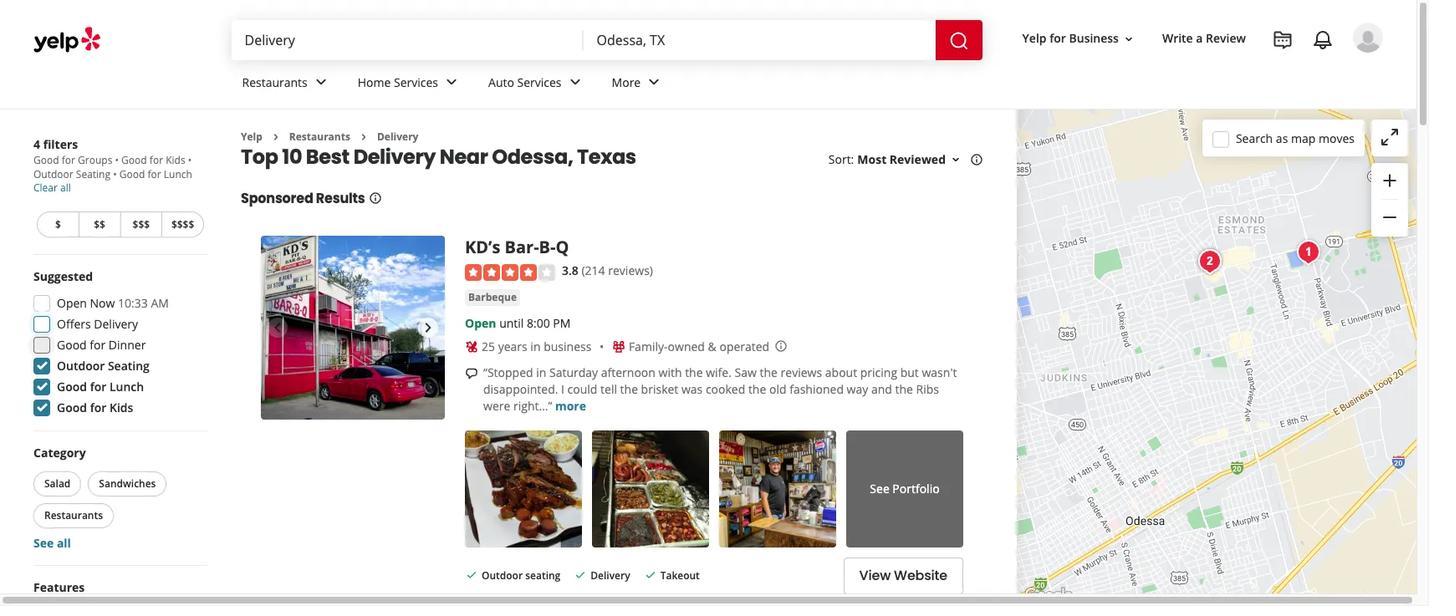 Task type: describe. For each thing, give the bounding box(es) containing it.
salad button
[[33, 472, 81, 497]]

disappointed.
[[484, 381, 558, 397]]

see portfolio link
[[847, 431, 964, 548]]

3.8 (214 reviews)
[[562, 263, 653, 279]]

16 chevron down v2 image
[[1123, 32, 1136, 46]]

texas
[[577, 143, 637, 171]]

clear
[[33, 181, 58, 195]]

0 vertical spatial in
[[531, 339, 541, 355]]

0 horizontal spatial kids
[[110, 400, 133, 416]]

outdoor seating
[[482, 569, 561, 583]]

family-owned & operated
[[629, 339, 770, 355]]

delivery inside group
[[94, 316, 138, 332]]

most
[[858, 152, 887, 168]]

in inside "stopped in saturday afternoon with the wife. saw the reviews about pricing but wasn't disappointed. i could tell the brisket was cooked the old fashioned way and the ribs were right…"
[[536, 365, 547, 381]]

way
[[847, 381, 869, 397]]

cooked
[[706, 381, 746, 397]]

see for see portfolio
[[870, 481, 890, 497]]

groups
[[78, 153, 112, 167]]

search
[[1236, 130, 1274, 146]]

google image
[[1022, 585, 1077, 607]]

for up 'good for kids'
[[90, 379, 107, 395]]

1 vertical spatial restaurants link
[[289, 130, 350, 144]]

yelp for yelp for business
[[1023, 30, 1047, 46]]

kd's bar-b-q
[[465, 236, 569, 259]]

bar-
[[505, 236, 539, 259]]

saw
[[735, 365, 757, 381]]

features group
[[28, 580, 207, 607]]

tell
[[601, 381, 617, 397]]

seating inside 4 filters good for groups • good for kids • outdoor seating • good for lunch clear all
[[76, 167, 110, 182]]

$$$$
[[171, 218, 194, 232]]

now
[[90, 295, 115, 311]]

afternoon
[[601, 365, 656, 381]]

write a review link
[[1156, 24, 1253, 54]]

about
[[826, 365, 858, 381]]

reviews
[[781, 365, 823, 381]]

outdoor for outdoor seating
[[482, 569, 523, 583]]

for down good for lunch
[[90, 400, 107, 416]]

results
[[316, 189, 365, 209]]

right…"
[[514, 398, 552, 414]]

dinner
[[109, 337, 146, 353]]

$ button
[[37, 212, 78, 238]]

wife.
[[706, 365, 732, 381]]

restaurants for restaurants button
[[44, 509, 103, 523]]

reviews)
[[608, 263, 653, 279]]

with
[[659, 365, 682, 381]]

more link
[[555, 398, 586, 414]]

16 checkmark v2 image for takeout
[[644, 569, 657, 582]]

$$$
[[133, 218, 150, 232]]

restaurants for topmost restaurants link
[[242, 74, 308, 90]]

kd's bar-b-q image
[[261, 236, 445, 420]]

view website link
[[844, 558, 964, 595]]

for inside button
[[1050, 30, 1067, 46]]

auto services link
[[475, 60, 599, 109]]

write
[[1163, 30, 1194, 46]]

8:00
[[527, 315, 550, 331]]

the down "but" at the bottom
[[896, 381, 914, 397]]

"stopped in saturday afternoon with the wife. saw the reviews about pricing but wasn't disappointed. i could tell the brisket was cooked the old fashioned way and the ribs were right…"
[[484, 365, 957, 414]]

4 filters good for groups • good for kids • outdoor seating • good for lunch clear all
[[33, 136, 192, 195]]

auto services
[[489, 74, 562, 90]]

lunch inside group
[[110, 379, 144, 395]]

yelp link
[[241, 130, 263, 144]]

ribs
[[917, 381, 940, 397]]

pricing
[[861, 365, 898, 381]]

none field find
[[245, 31, 570, 49]]

$$ button
[[78, 212, 120, 238]]

16 checkmark v2 image for delivery
[[574, 569, 588, 582]]

i
[[561, 381, 565, 397]]

teak & charlie's jersey girl pizza image
[[1293, 236, 1326, 269]]

operated
[[720, 339, 770, 355]]

b-
[[539, 236, 556, 259]]

home
[[358, 74, 391, 90]]

top
[[241, 143, 278, 171]]

delivery right seating
[[591, 569, 631, 583]]

yelp for business button
[[1016, 24, 1143, 54]]

1 horizontal spatial 16 info v2 image
[[971, 153, 984, 167]]

the up old
[[760, 365, 778, 381]]

map region
[[810, 0, 1430, 607]]

but
[[901, 365, 919, 381]]

features
[[33, 580, 85, 596]]

was
[[682, 381, 703, 397]]

wasn't
[[922, 365, 957, 381]]

sandwiches
[[99, 477, 156, 491]]

10
[[282, 143, 302, 171]]

as
[[1277, 130, 1289, 146]]

16 speech v2 image
[[465, 367, 479, 380]]

Near text field
[[597, 31, 922, 49]]

offers delivery
[[57, 316, 138, 332]]

24 chevron down v2 image
[[644, 72, 664, 92]]

odessa,
[[492, 143, 573, 171]]

lunch inside 4 filters good for groups • good for kids • outdoor seating • good for lunch clear all
[[164, 167, 192, 182]]

previous image
[[268, 318, 288, 338]]

seating
[[526, 569, 561, 583]]

delivery right "best"
[[354, 143, 436, 171]]

zoom in image
[[1380, 170, 1401, 191]]

services for home services
[[394, 74, 438, 90]]

sponsored
[[241, 189, 313, 209]]

outdoor inside 4 filters good for groups • good for kids • outdoor seating • good for lunch clear all
[[33, 167, 73, 182]]

a
[[1197, 30, 1203, 46]]

family-
[[629, 339, 668, 355]]

for right groups on the left of page
[[150, 153, 163, 167]]

barbeque
[[469, 290, 517, 304]]

sort:
[[829, 152, 854, 168]]

open now 10:33 am
[[57, 295, 169, 311]]

the up was
[[685, 365, 703, 381]]

business categories element
[[229, 60, 1384, 109]]



Task type: vqa. For each thing, say whether or not it's contained in the screenshot.
Search as map moves
yes



Task type: locate. For each thing, give the bounding box(es) containing it.
16 chevron right v2 image for restaurants
[[269, 130, 283, 144]]

yelp for the yelp link
[[241, 130, 263, 144]]

16 checkmark v2 image right seating
[[574, 569, 588, 582]]

seating
[[76, 167, 110, 182], [108, 358, 150, 374]]

offers
[[57, 316, 91, 332]]

outdoor for outdoor seating
[[57, 358, 105, 374]]

0 vertical spatial restaurants
[[242, 74, 308, 90]]

1 none field from the left
[[245, 31, 570, 49]]

sponsored results
[[241, 189, 365, 209]]

yelp left 10
[[241, 130, 263, 144]]

0 vertical spatial kids
[[166, 153, 185, 167]]

2 vertical spatial restaurants
[[44, 509, 103, 523]]

0 horizontal spatial yelp
[[241, 130, 263, 144]]

more
[[612, 74, 641, 90]]

3 24 chevron down v2 image from the left
[[565, 72, 585, 92]]

group
[[1372, 163, 1409, 237], [28, 269, 207, 422], [30, 445, 207, 552]]

1 vertical spatial group
[[28, 269, 207, 422]]

1 horizontal spatial yelp
[[1023, 30, 1047, 46]]

open for open until 8:00 pm
[[465, 315, 497, 331]]

home services
[[358, 74, 438, 90]]

reviewed
[[890, 152, 946, 168]]

16 years in business v2 image
[[465, 340, 479, 354]]

2 horizontal spatial 24 chevron down v2 image
[[565, 72, 585, 92]]

0 vertical spatial 16 info v2 image
[[971, 153, 984, 167]]

2 24 chevron down v2 image from the left
[[442, 72, 462, 92]]

24 chevron down v2 image inside auto services link
[[565, 72, 585, 92]]

portfolio
[[893, 481, 940, 497]]

restaurants up see all at the bottom left
[[44, 509, 103, 523]]

old
[[770, 381, 787, 397]]

good for lunch
[[57, 379, 144, 395]]

1 horizontal spatial kids
[[166, 153, 185, 167]]

16 info v2 image right results
[[369, 192, 382, 205]]

1 vertical spatial see
[[33, 535, 54, 551]]

$$$$ button
[[162, 212, 204, 238]]

in right years at the bottom
[[531, 339, 541, 355]]

write a review
[[1163, 30, 1247, 46]]

user profile image
[[1354, 23, 1384, 53]]

24 chevron down v2 image right auto services
[[565, 72, 585, 92]]

16 checkmark v2 image left outdoor seating
[[465, 569, 479, 582]]

for up $$$
[[148, 167, 161, 182]]

0 vertical spatial yelp
[[1023, 30, 1047, 46]]

map
[[1292, 130, 1316, 146]]

none field the near
[[597, 31, 922, 49]]

1 vertical spatial restaurants
[[289, 130, 350, 144]]

16 checkmark v2 image left takeout
[[644, 569, 657, 582]]

24 chevron down v2 image
[[311, 72, 331, 92], [442, 72, 462, 92], [565, 72, 585, 92]]

business
[[1070, 30, 1119, 46]]

user actions element
[[1009, 21, 1407, 124]]

projects image
[[1273, 30, 1293, 50]]

view website
[[860, 567, 948, 586]]

kd's
[[465, 236, 501, 259]]

in down 25 years in business
[[536, 365, 547, 381]]

sort: most reviewed
[[829, 152, 946, 168]]

all right clear
[[60, 181, 71, 195]]

salad
[[44, 477, 71, 491]]

1 16 checkmark v2 image from the left
[[465, 569, 479, 582]]

auto
[[489, 74, 514, 90]]

see left portfolio
[[870, 481, 890, 497]]

group containing category
[[30, 445, 207, 552]]

0 vertical spatial all
[[60, 181, 71, 195]]

for down offers delivery in the left bottom of the page
[[90, 337, 106, 353]]

kids inside 4 filters good for groups • good for kids • outdoor seating • good for lunch clear all
[[166, 153, 185, 167]]

lunch up $$$$
[[164, 167, 192, 182]]

$$
[[94, 218, 105, 232]]

1 vertical spatial kids
[[110, 400, 133, 416]]

0 horizontal spatial 24 chevron down v2 image
[[311, 72, 331, 92]]

expand map image
[[1380, 127, 1401, 147]]

review
[[1207, 30, 1247, 46]]

none field up business categories element
[[597, 31, 922, 49]]

mcalister's deli image
[[1194, 245, 1227, 279], [1194, 245, 1227, 279]]

saturday
[[550, 365, 598, 381]]

24 chevron down v2 image left auto
[[442, 72, 462, 92]]

1 vertical spatial 16 info v2 image
[[369, 192, 382, 205]]

3.8
[[562, 263, 579, 279]]

2 16 checkmark v2 image from the left
[[574, 569, 588, 582]]

filters
[[43, 136, 78, 152]]

1 horizontal spatial services
[[517, 74, 562, 90]]

none field up home services
[[245, 31, 570, 49]]

could
[[568, 381, 598, 397]]

1 horizontal spatial lunch
[[164, 167, 192, 182]]

am
[[151, 295, 169, 311]]

restaurants right the top
[[289, 130, 350, 144]]

1 services from the left
[[394, 74, 438, 90]]

slideshow element
[[261, 236, 445, 420]]

delivery down open now 10:33 am
[[94, 316, 138, 332]]

restaurants link right the top
[[289, 130, 350, 144]]

1 horizontal spatial 16 checkmark v2 image
[[574, 569, 588, 582]]

1 vertical spatial open
[[465, 315, 497, 331]]

16 info v2 image
[[971, 153, 984, 167], [369, 192, 382, 205]]

outdoor
[[33, 167, 73, 182], [57, 358, 105, 374], [482, 569, 523, 583]]

outdoor inside group
[[57, 358, 105, 374]]

(214
[[582, 263, 605, 279]]

$
[[55, 218, 61, 232]]

0 horizontal spatial see
[[33, 535, 54, 551]]

0 horizontal spatial services
[[394, 74, 438, 90]]

outdoor up good for lunch
[[57, 358, 105, 374]]

16 info v2 image right reviewed
[[971, 153, 984, 167]]

2 services from the left
[[517, 74, 562, 90]]

0 horizontal spatial lunch
[[110, 379, 144, 395]]

all down restaurants button
[[57, 535, 71, 551]]

restaurants link
[[229, 60, 344, 109], [289, 130, 350, 144]]

clear all link
[[33, 181, 71, 195]]

all inside 4 filters good for groups • good for kids • outdoor seating • good for lunch clear all
[[60, 181, 71, 195]]

0 vertical spatial group
[[1372, 163, 1409, 237]]

for down filters at top left
[[62, 153, 75, 167]]

Find text field
[[245, 31, 570, 49]]

open up 25
[[465, 315, 497, 331]]

next image
[[418, 318, 438, 338]]

2 vertical spatial group
[[30, 445, 207, 552]]

16 chevron right v2 image for delivery
[[357, 130, 371, 144]]

outdoor left seating
[[482, 569, 523, 583]]

0 vertical spatial seating
[[76, 167, 110, 182]]

see portfolio
[[870, 481, 940, 497]]

pm
[[553, 315, 571, 331]]

kd's bar-b-q link
[[465, 236, 569, 259]]

1 vertical spatial outdoor
[[57, 358, 105, 374]]

None search field
[[231, 20, 986, 60]]

•
[[115, 153, 119, 167], [188, 153, 192, 167], [113, 167, 117, 182]]

q
[[556, 236, 569, 259]]

16 chevron right v2 image right the yelp link
[[269, 130, 283, 144]]

owned
[[668, 339, 705, 355]]

1 vertical spatial in
[[536, 365, 547, 381]]

restaurants inside restaurants link
[[242, 74, 308, 90]]

outdoor seating
[[57, 358, 150, 374]]

brisket
[[641, 381, 679, 397]]

&
[[708, 339, 717, 355]]

view
[[860, 567, 891, 586]]

lunch
[[164, 167, 192, 182], [110, 379, 144, 395]]

services right auto
[[517, 74, 562, 90]]

moves
[[1319, 130, 1355, 146]]

16 family owned v2 image
[[612, 340, 626, 354]]

16 chevron right v2 image
[[269, 130, 283, 144], [357, 130, 371, 144]]

takeout
[[661, 569, 700, 583]]

10:33
[[118, 295, 148, 311]]

24 chevron down v2 image inside "home services" link
[[442, 72, 462, 92]]

good for dinner
[[57, 337, 146, 353]]

search as map moves
[[1236, 130, 1355, 146]]

open for open now 10:33 am
[[57, 295, 87, 311]]

years
[[498, 339, 528, 355]]

1 vertical spatial yelp
[[241, 130, 263, 144]]

until
[[500, 315, 524, 331]]

1 horizontal spatial 16 chevron right v2 image
[[357, 130, 371, 144]]

2 16 chevron right v2 image from the left
[[357, 130, 371, 144]]

0 vertical spatial lunch
[[164, 167, 192, 182]]

good for kids
[[57, 400, 133, 416]]

zoom out image
[[1380, 208, 1401, 228]]

24 chevron down v2 image for restaurants
[[311, 72, 331, 92]]

open up offers
[[57, 295, 87, 311]]

restaurants link up the yelp link
[[229, 60, 344, 109]]

services for auto services
[[517, 74, 562, 90]]

0 horizontal spatial 16 chevron right v2 image
[[269, 130, 283, 144]]

kids up $$$$
[[166, 153, 185, 167]]

3 16 checkmark v2 image from the left
[[644, 569, 657, 582]]

1 horizontal spatial see
[[870, 481, 890, 497]]

most reviewed button
[[858, 152, 963, 168]]

0 horizontal spatial 16 info v2 image
[[369, 192, 382, 205]]

24 chevron down v2 image inside restaurants link
[[311, 72, 331, 92]]

25
[[482, 339, 495, 355]]

seating down dinner
[[108, 358, 150, 374]]

more link
[[599, 60, 678, 109]]

24 chevron down v2 image left the 'home'
[[311, 72, 331, 92]]

more
[[555, 398, 586, 414]]

sandwiches button
[[88, 472, 167, 497]]

yelp inside button
[[1023, 30, 1047, 46]]

1 vertical spatial all
[[57, 535, 71, 551]]

1 16 chevron right v2 image from the left
[[269, 130, 283, 144]]

the
[[685, 365, 703, 381], [760, 365, 778, 381], [620, 381, 638, 397], [749, 381, 767, 397], [896, 381, 914, 397]]

restaurants inside restaurants button
[[44, 509, 103, 523]]

2 horizontal spatial 16 checkmark v2 image
[[644, 569, 657, 582]]

1 24 chevron down v2 image from the left
[[311, 72, 331, 92]]

delivery
[[377, 130, 419, 144], [354, 143, 436, 171], [94, 316, 138, 332], [591, 569, 631, 583]]

best
[[306, 143, 350, 171]]

fashioned
[[790, 381, 844, 397]]

0 horizontal spatial open
[[57, 295, 87, 311]]

the down 'afternoon'
[[620, 381, 638, 397]]

were
[[484, 398, 511, 414]]

for
[[1050, 30, 1067, 46], [62, 153, 75, 167], [150, 153, 163, 167], [148, 167, 161, 182], [90, 337, 106, 353], [90, 379, 107, 395], [90, 400, 107, 416]]

0 horizontal spatial 16 checkmark v2 image
[[465, 569, 479, 582]]

1 vertical spatial lunch
[[110, 379, 144, 395]]

16 chevron right v2 image left delivery link at the left
[[357, 130, 371, 144]]

home services link
[[344, 60, 475, 109]]

24 chevron down v2 image for home services
[[442, 72, 462, 92]]

25 years in business
[[482, 339, 592, 355]]

0 vertical spatial see
[[870, 481, 890, 497]]

lunch down outdoor seating
[[110, 379, 144, 395]]

16 checkmark v2 image for outdoor seating
[[465, 569, 479, 582]]

open
[[57, 295, 87, 311], [465, 315, 497, 331]]

None field
[[245, 31, 570, 49], [597, 31, 922, 49]]

24 chevron down v2 image for auto services
[[565, 72, 585, 92]]

info icon image
[[775, 340, 788, 353], [775, 340, 788, 353]]

1 vertical spatial seating
[[108, 358, 150, 374]]

group containing suggested
[[28, 269, 207, 422]]

and
[[872, 381, 893, 397]]

0 horizontal spatial none field
[[245, 31, 570, 49]]

yelp left the business
[[1023, 30, 1047, 46]]

restaurants up the yelp link
[[242, 74, 308, 90]]

see all
[[33, 535, 71, 551]]

services right the 'home'
[[394, 74, 438, 90]]

see for see all
[[33, 535, 54, 551]]

3.8 star rating image
[[465, 264, 556, 281]]

seating right clear all link
[[76, 167, 110, 182]]

1 horizontal spatial 24 chevron down v2 image
[[442, 72, 462, 92]]

1 horizontal spatial open
[[465, 315, 497, 331]]

"stopped
[[484, 365, 533, 381]]

search image
[[949, 31, 969, 51]]

$$$ button
[[120, 212, 162, 238]]

kids down good for lunch
[[110, 400, 133, 416]]

see
[[870, 481, 890, 497], [33, 535, 54, 551]]

16 checkmark v2 image
[[465, 569, 479, 582], [574, 569, 588, 582], [644, 569, 657, 582]]

good
[[33, 153, 59, 167], [121, 153, 147, 167], [119, 167, 145, 182], [57, 337, 87, 353], [57, 379, 87, 395], [57, 400, 87, 416]]

near
[[440, 143, 488, 171]]

suggested
[[33, 269, 93, 284]]

2 vertical spatial outdoor
[[482, 569, 523, 583]]

the down saw
[[749, 381, 767, 397]]

delivery down "home services" link
[[377, 130, 419, 144]]

outdoor down filters at top left
[[33, 167, 73, 182]]

see down restaurants button
[[33, 535, 54, 551]]

for left the business
[[1050, 30, 1067, 46]]

0 vertical spatial outdoor
[[33, 167, 73, 182]]

0 vertical spatial open
[[57, 295, 87, 311]]

0 vertical spatial restaurants link
[[229, 60, 344, 109]]

yelp
[[1023, 30, 1047, 46], [241, 130, 263, 144]]

1 horizontal spatial none field
[[597, 31, 922, 49]]

notifications image
[[1314, 30, 1334, 50]]

2 none field from the left
[[597, 31, 922, 49]]



